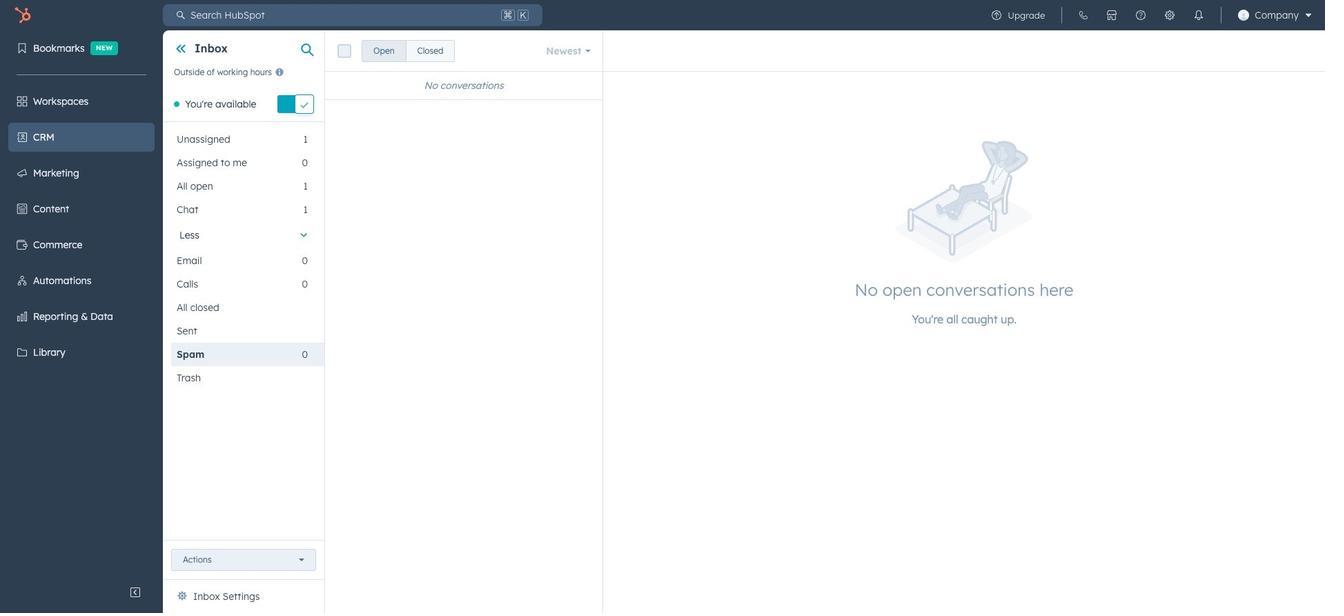 Task type: locate. For each thing, give the bounding box(es) containing it.
None button
[[362, 40, 406, 62], [405, 40, 455, 62], [362, 40, 406, 62], [405, 40, 455, 62]]

simon jacob image
[[1238, 10, 1249, 21]]

0 horizontal spatial menu
[[0, 30, 163, 579]]

you're available image
[[174, 102, 179, 107]]

menu
[[982, 0, 1317, 30], [0, 30, 163, 579]]

group
[[362, 40, 455, 62]]

notifications image
[[1193, 10, 1204, 21]]

settings image
[[1164, 10, 1175, 21]]

main content
[[325, 30, 1325, 614]]

bookmarks primary navigation item image
[[17, 43, 28, 54]]



Task type: describe. For each thing, give the bounding box(es) containing it.
marketplaces image
[[1106, 10, 1117, 21]]

help image
[[1135, 10, 1146, 21]]

1 horizontal spatial menu
[[982, 0, 1317, 30]]

Search HubSpot search field
[[185, 4, 498, 26]]



Task type: vqa. For each thing, say whether or not it's contained in the screenshot.
the No activities. alert
no



